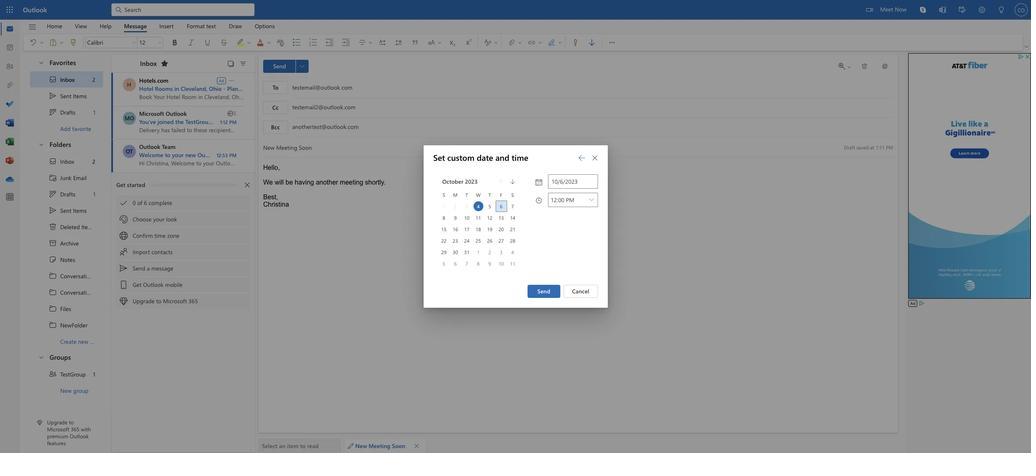 Task type: vqa. For each thing, say whether or not it's contained in the screenshot.


Task type: locate. For each thing, give the bounding box(es) containing it.
 tree item up junk
[[30, 153, 103, 169]]

outlook banner
[[0, 0, 1031, 20]]

upgrade for upgrade to microsoft 365 with premium outlook features
[[47, 419, 67, 426]]

1 horizontal spatial upgrade
[[133, 297, 155, 305]]

7 button down saturday element on the top of page
[[508, 201, 518, 211]]

to inside button
[[300, 442, 306, 450]]

inbox down favorites tree item
[[60, 76, 75, 83]]

items for second  tree item from the bottom of the "set custom date and time" application
[[73, 92, 87, 100]]

5 button down 'thursday' element
[[485, 201, 495, 211]]

upgrade for upgrade to microsoft 365
[[133, 297, 155, 305]]

welcome
[[139, 151, 163, 159]]

group inside message list no conversations selected list box
[[213, 118, 229, 126]]

october inside selected date october 6, 2023
[[433, 186, 454, 194]]

create new folder tree item
[[30, 333, 105, 350]]

 inside favorites tree item
[[38, 59, 45, 66]]

0 vertical spatial  inbox
[[49, 75, 75, 84]]

sent up add
[[60, 92, 71, 100]]

1 vertical spatial  button
[[411, 440, 423, 452]]

pm inside the "reading pane" main content
[[886, 144, 893, 150]]


[[227, 60, 235, 68]]

create
[[60, 338, 76, 345]]

 tree item for 
[[30, 186, 103, 202]]

shortly.
[[365, 179, 386, 186]]

selected date october 6, 2023, today's date october 4, 2023 group
[[433, 171, 523, 278]]

1 horizontal spatial new
[[355, 442, 367, 450]]


[[882, 63, 888, 70]]

2  tree item from the top
[[30, 202, 103, 219]]

thursday element
[[484, 189, 496, 201]]

2 s from the left
[[511, 192, 514, 198]]


[[171, 38, 179, 47]]

25
[[476, 237, 481, 244]]

2  from the top
[[49, 190, 57, 198]]

tab list containing home
[[41, 20, 281, 32]]

 for 
[[49, 108, 57, 116]]

subscript image
[[447, 38, 464, 47]]

1 horizontal spatial 11 button
[[508, 259, 518, 269]]

another
[[316, 179, 338, 186]]

1 vertical spatial 8
[[477, 260, 480, 267]]

1 vertical spatial microsoft
[[163, 297, 187, 305]]

bullets image
[[293, 38, 309, 47]]

message list section
[[111, 52, 310, 453]]

 inside folders tree item
[[38, 141, 45, 148]]

2023
[[465, 178, 478, 185], [433, 202, 445, 210]]

1 vertical spatial 8 button
[[473, 259, 483, 269]]

 archive
[[49, 239, 79, 247]]

1 vertical spatial october
[[433, 186, 454, 194]]

0 vertical spatial  drafts
[[49, 108, 75, 116]]

1 vertical spatial 4 button
[[508, 247, 518, 257]]


[[220, 38, 228, 47]]

2 down favorites tree item
[[92, 76, 95, 83]]

message list no conversations selected list box
[[111, 73, 310, 453]]

0 vertical spatial 4 button
[[473, 201, 483, 211]]

1  drafts from the top
[[49, 108, 75, 116]]

 down message button
[[132, 40, 137, 45]]

send inside message list no conversations selected list box
[[133, 264, 145, 272]]

 up add favorite tree item
[[49, 108, 57, 116]]

8
[[443, 215, 445, 221], [477, 260, 480, 267]]

testgroup up new group
[[60, 370, 86, 378]]

4 cell
[[473, 201, 484, 212]]

1 vertical spatial  sent items
[[49, 206, 87, 215]]

1 vertical spatial 5
[[443, 260, 445, 267]]

16 button
[[451, 224, 460, 234]]

 tree item
[[30, 235, 103, 251]]

clipboard group
[[25, 34, 81, 51]]

7 down saturday element on the top of page
[[511, 203, 514, 210]]

 for groups tree item
[[38, 354, 45, 360]]

3 button
[[496, 247, 506, 257]]


[[49, 75, 57, 84], [49, 157, 57, 165]]

time left zone
[[154, 232, 166, 240]]

to for welcome to your new outlook.com account
[[165, 151, 170, 159]]

4 right 3 button
[[511, 249, 514, 255]]

6 down 30
[[454, 260, 457, 267]]

testemail@outlook.com
[[292, 83, 353, 91]]


[[120, 248, 128, 256]]

1 horizontal spatial 10
[[499, 260, 504, 267]]

11 button down 28
[[508, 259, 518, 269]]

upgrade inside upgrade to microsoft 365 with premium outlook features
[[47, 419, 67, 426]]

 button inside groups tree item
[[34, 350, 48, 365]]

s right 6,
[[443, 192, 445, 198]]

1 vertical spatial  tree item
[[30, 153, 103, 169]]

increase indent image
[[342, 38, 358, 47]]

group down hotel rooms in cleveland, ohio - plans change. book cancellable
[[213, 118, 229, 126]]

1 vertical spatial inbox
[[60, 76, 75, 83]]

0 horizontal spatial 7
[[466, 260, 468, 267]]

calendar image
[[6, 44, 14, 52]]

11 down 28
[[510, 260, 515, 267]]

get left started on the top of the page
[[116, 181, 125, 189]]

0 vertical spatial upgrade
[[133, 297, 155, 305]]

 down  files
[[49, 321, 57, 329]]

1 inside tree
[[93, 190, 95, 198]]

 sent items inside tree
[[49, 206, 87, 215]]

21
[[510, 226, 515, 233]]

to left the with
[[69, 419, 74, 426]]

1 for  "tree item" related to 
[[93, 190, 95, 198]]

10 down 3 button
[[499, 260, 504, 267]]

11 button
[[473, 213, 483, 223], [508, 259, 518, 269]]

 inside favorites "tree"
[[49, 75, 57, 84]]

4 button inside "cell"
[[473, 201, 483, 211]]

1 vertical spatial  tree item
[[30, 186, 103, 202]]

 button right soon
[[411, 440, 423, 452]]

 tree item
[[30, 71, 103, 88], [30, 153, 103, 169]]

1 inside favorites "tree"
[[93, 108, 95, 116]]

0 vertical spatial 
[[49, 108, 57, 116]]

tree containing 
[[30, 153, 113, 350]]

0 vertical spatial sent
[[60, 92, 71, 100]]

microsoft up features
[[47, 426, 69, 433]]

1  from the top
[[49, 92, 57, 100]]

2 left 3 button
[[489, 249, 491, 255]]

Select a date text field
[[548, 175, 598, 188]]

1 vertical spatial 9 button
[[485, 259, 495, 269]]

 tree item down favorites
[[30, 71, 103, 88]]

items inside  deleted items
[[81, 223, 95, 231]]

0 vertical spatial  tree item
[[30, 104, 103, 120]]

upgrade up premium
[[47, 419, 67, 426]]

2023 inside selected date october 6, 2023
[[433, 202, 445, 210]]

1 vertical spatial  inbox
[[49, 157, 74, 165]]

17 button
[[462, 224, 472, 234]]

inbox inside favorites "tree"
[[60, 76, 75, 83]]

4 button
[[473, 201, 483, 211], [508, 247, 518, 257]]

1 vertical spatial 11
[[510, 260, 515, 267]]

tab list
[[41, 20, 281, 32]]

 inside set custom date and time document
[[592, 155, 598, 161]]

0 vertical spatial group
[[213, 118, 229, 126]]

joined
[[158, 118, 174, 126]]

items inside favorites "tree"
[[73, 92, 87, 100]]

 up the 
[[49, 157, 57, 165]]

 button right 
[[589, 151, 602, 165]]

s for saturday element on the top of page
[[511, 192, 514, 198]]

new inside tree item
[[60, 387, 72, 394]]

excel image
[[6, 138, 14, 146]]

 down the 
[[49, 190, 57, 198]]

1 vertical spatial send
[[537, 287, 550, 295]]

 for  conversation history
[[49, 272, 57, 280]]

 button left favorites
[[34, 55, 48, 70]]

1 horizontal spatial 
[[592, 155, 598, 161]]

best, christina
[[263, 194, 289, 208]]

 tree item
[[30, 88, 103, 104], [30, 202, 103, 219]]

 drafts inside tree
[[49, 190, 75, 198]]

be
[[286, 179, 293, 186]]

testgroup
[[185, 118, 212, 126], [60, 370, 86, 378]]

0 horizontal spatial 8
[[443, 215, 445, 221]]

email
[[73, 174, 87, 182]]

 sent items up  tree item
[[49, 206, 87, 215]]

onedrive image
[[6, 176, 14, 184]]

testgroup inside  testgroup
[[60, 370, 86, 378]]

options
[[255, 22, 275, 30]]

your
[[172, 151, 184, 159], [153, 215, 165, 223]]

4 button right 3 button
[[508, 247, 518, 257]]

upgrade to microsoft 365
[[133, 297, 198, 305]]

 button
[[216, 36, 232, 49]]

 tree item up deleted
[[30, 202, 103, 219]]

to button
[[263, 81, 288, 94]]

1 horizontal spatial  button
[[589, 151, 602, 165]]

upgrade to microsoft 365 with premium outlook features
[[47, 419, 91, 447]]

1 horizontal spatial 2023
[[465, 178, 478, 185]]

17
[[464, 226, 470, 233]]


[[866, 7, 873, 13]]

1 for  "tree item" corresponding to 
[[93, 108, 95, 116]]

1 horizontal spatial 5 button
[[485, 201, 495, 211]]

2 vertical spatial microsoft
[[47, 426, 69, 433]]

1 up add favorite tree item
[[93, 108, 95, 116]]

drafts
[[60, 108, 75, 116], [60, 190, 75, 198]]

 left files
[[49, 305, 57, 313]]

inbox inside tree
[[60, 157, 74, 165]]

pm for you've joined the testgroup group
[[229, 119, 237, 125]]


[[203, 38, 212, 47]]

to do image
[[6, 100, 14, 108]]

20 button
[[496, 224, 506, 234]]

to for upgrade to microsoft 365
[[156, 297, 161, 305]]

8 up 15
[[443, 215, 445, 221]]

0 vertical spatial 8
[[443, 215, 445, 221]]

1 horizontal spatial get
[[133, 281, 142, 289]]

outlook right premium
[[70, 433, 89, 440]]


[[378, 38, 386, 47]]

send left a
[[133, 264, 145, 272]]

cleveland,
[[181, 85, 207, 93]]

send button
[[528, 285, 560, 298]]

0 vertical spatial 5
[[489, 203, 491, 210]]

1 horizontal spatial 6
[[454, 260, 457, 267]]

12
[[487, 215, 493, 221]]

2  tree item from the top
[[30, 186, 103, 202]]

 inside favorites "tree"
[[49, 108, 57, 116]]

4  tree item from the top
[[30, 317, 103, 333]]

1 vertical spatial  drafts
[[49, 190, 75, 198]]

 sent items up add favorite tree item
[[49, 92, 87, 100]]

cell
[[496, 201, 507, 212]]

2 drafts from the top
[[60, 190, 75, 198]]

1 inside  tree item
[[93, 370, 95, 378]]

5 for the bottom the 5 button
[[443, 260, 445, 267]]

1 vertical spatial 
[[414, 443, 420, 449]]

microsoft for upgrade to microsoft 365
[[163, 297, 187, 305]]

inbox for 1st  tree item from the top
[[60, 76, 75, 83]]

 right  button
[[592, 155, 598, 161]]

7
[[511, 203, 514, 210], [466, 260, 468, 267]]

 button inside folders tree item
[[34, 137, 48, 152]]

-
[[223, 85, 226, 93]]

new left the outlook.com
[[185, 151, 196, 159]]

 down favorites
[[49, 92, 57, 100]]

favorites tree
[[30, 52, 103, 137]]

drafts up add favorite tree item
[[60, 108, 75, 116]]

new left folder
[[78, 338, 88, 345]]


[[411, 38, 419, 47]]

 drafts inside favorites "tree"
[[49, 108, 75, 116]]

Cc text field
[[292, 103, 893, 113]]

 sent items for second  tree item from the bottom of the "set custom date and time" application
[[49, 92, 87, 100]]

6 inside message list no conversations selected list box
[[144, 199, 147, 207]]

1 drafts from the top
[[60, 108, 75, 116]]

numbering image
[[309, 38, 325, 47]]

drafts down  junk email
[[60, 190, 75, 198]]

2 inside favorites "tree"
[[92, 76, 95, 83]]

10 up "17" button
[[464, 215, 470, 221]]

outlook up the
[[166, 110, 187, 118]]

0 vertical spatial 9 button
[[451, 213, 460, 223]]

7 down 31 button
[[466, 260, 468, 267]]

upgrade right 
[[133, 297, 155, 305]]

0 vertical spatial 8 button
[[439, 213, 449, 223]]

microsoft for upgrade to microsoft 365 with premium outlook features
[[47, 426, 69, 433]]

 drafts up add
[[49, 108, 75, 116]]

s right friday element
[[511, 192, 514, 198]]

tags group
[[567, 34, 600, 49]]

zone
[[167, 232, 180, 240]]

8 down 1 button in the left bottom of the page
[[477, 260, 480, 267]]

0 horizontal spatial s
[[443, 192, 445, 198]]

upgrade inside message list no conversations selected list box
[[133, 297, 155, 305]]

 up  files
[[49, 288, 57, 296]]

5 down 29
[[443, 260, 445, 267]]

pm right 1:11
[[886, 144, 893, 150]]

home
[[47, 22, 62, 30]]

new inside the "reading pane" main content
[[355, 442, 367, 450]]

microsoft outlook image
[[123, 112, 136, 125]]

1 horizontal spatial 4
[[511, 249, 514, 255]]

 inbox inside tree
[[49, 157, 74, 165]]

0 horizontal spatial 5 button
[[439, 259, 449, 269]]

3  from the top
[[49, 305, 57, 313]]

4
[[477, 203, 480, 210], [511, 249, 514, 255]]

get for get outlook mobile
[[133, 281, 142, 289]]

 for the leftmost "" button
[[414, 443, 420, 449]]

new group tree item
[[30, 382, 103, 399]]


[[861, 63, 868, 70], [49, 223, 57, 231]]

items up favorite
[[73, 92, 87, 100]]

 right  
[[861, 63, 868, 70]]

1 vertical spatial 4
[[511, 249, 514, 255]]

inbox up  junk email
[[60, 157, 74, 165]]

hotels.com image
[[123, 78, 136, 91]]

5
[[489, 203, 491, 210], [443, 260, 445, 267]]

0 vertical spatial pm
[[229, 119, 237, 125]]


[[120, 281, 128, 289]]

 drafts for 
[[49, 190, 75, 198]]

0 vertical spatial new
[[185, 151, 196, 159]]

0 horizontal spatial 11
[[476, 215, 481, 221]]

1  inbox from the top
[[49, 75, 75, 84]]

1  sent items from the top
[[49, 92, 87, 100]]

1 horizontal spatial 8
[[477, 260, 480, 267]]

pm for welcome to your new outlook.com account
[[229, 152, 237, 158]]

team
[[162, 143, 176, 151]]

your left look
[[153, 215, 165, 223]]

1 vertical spatial 
[[49, 157, 57, 165]]

1 vertical spatial date
[[433, 179, 444, 186]]

 inside tree item
[[49, 223, 57, 231]]

 button left groups
[[34, 350, 48, 365]]

1 horizontal spatial s
[[511, 192, 514, 198]]

 button
[[158, 57, 171, 70]]

2  from the top
[[49, 288, 57, 296]]

tree
[[30, 153, 113, 350]]

outlook team image
[[123, 145, 136, 158]]

 drafts down junk
[[49, 190, 75, 198]]

outlook inside upgrade to microsoft 365 with premium outlook features
[[70, 433, 89, 440]]

1 horizontal spatial send
[[537, 287, 550, 295]]

an
[[279, 442, 285, 450]]

0 vertical spatial  tree item
[[30, 88, 103, 104]]

1 vertical spatial 365
[[71, 426, 79, 433]]

and
[[496, 152, 510, 163]]

to left read
[[300, 442, 306, 450]]

0 vertical spatial inbox
[[140, 59, 157, 67]]

1 vertical spatial get
[[133, 281, 142, 289]]

 conversation history
[[49, 272, 113, 280]]

items up  deleted items
[[73, 207, 87, 214]]

11 left 12 button
[[476, 215, 481, 221]]

9 up 16
[[454, 215, 457, 221]]

t inside 'thursday' element
[[489, 192, 491, 198]]

 tree item down files
[[30, 317, 103, 333]]

t right w
[[489, 192, 491, 198]]

1 t from the left
[[466, 192, 468, 198]]

drafts inside favorites "tree"
[[60, 108, 75, 116]]

1 vertical spatial 10
[[499, 260, 504, 267]]

t inside tuesday element
[[466, 192, 468, 198]]

31 button
[[462, 247, 472, 257]]

selected date october 6, 2023
[[433, 171, 454, 210]]

9 button up 16
[[451, 213, 460, 223]]

1 for  tree item
[[93, 370, 95, 378]]

 right soon
[[414, 443, 420, 449]]

tree inside "set custom date and time" application
[[30, 153, 113, 350]]

1 vertical spatial testgroup
[[60, 370, 86, 378]]

0 vertical spatial 
[[592, 155, 598, 161]]

8 button down 1 button in the left bottom of the page
[[473, 259, 483, 269]]

superscript image
[[464, 38, 480, 47]]

 for favorites tree item
[[38, 59, 45, 66]]

outlook up  button
[[23, 5, 47, 14]]

4  from the top
[[49, 321, 57, 329]]

1  tree item from the top
[[30, 104, 103, 120]]

1 sent from the top
[[60, 92, 71, 100]]

19 button
[[485, 224, 495, 234]]

1 horizontal spatial 5
[[489, 203, 491, 210]]

we will be having another meeting shortly.
[[263, 179, 386, 186]]

microsoft up you've
[[139, 110, 164, 118]]

date up sunday element
[[433, 179, 444, 186]]

 tree item down the notes
[[30, 268, 113, 284]]

 tree item
[[30, 104, 103, 120], [30, 186, 103, 202]]

18
[[476, 226, 481, 233]]

0 horizontal spatial send
[[133, 264, 145, 272]]

 inbox for 1st  tree item from the top
[[49, 75, 75, 84]]

 up  tree item
[[49, 206, 57, 215]]

1 horizontal spatial time
[[512, 152, 529, 163]]

new
[[60, 387, 72, 394], [355, 442, 367, 450]]

 inbox inside favorites "tree"
[[49, 75, 75, 84]]

28
[[510, 237, 515, 244]]

now
[[895, 5, 907, 13]]

 for 
[[49, 288, 57, 296]]

1 vertical spatial new
[[78, 338, 88, 345]]

word image
[[6, 119, 14, 127]]

0 horizontal spatial 
[[49, 223, 57, 231]]

0 vertical spatial new
[[60, 387, 72, 394]]

 left folders on the top left of page
[[38, 141, 45, 148]]

2  from the top
[[49, 206, 57, 215]]

 right 
[[847, 65, 852, 70]]

1  tree item from the top
[[30, 268, 113, 284]]

 inbox down favorites
[[49, 75, 75, 84]]

testgroup right the
[[185, 118, 212, 126]]

0 vertical spatial 
[[861, 63, 868, 70]]

0 horizontal spatial 9 button
[[451, 213, 460, 223]]

0 vertical spatial get
[[116, 181, 125, 189]]

8 button up 15
[[439, 213, 449, 223]]

sent inside tree
[[60, 207, 71, 214]]

sent
[[60, 92, 71, 100], [60, 207, 71, 214]]

 sent items for second  tree item from the top
[[49, 206, 87, 215]]

0 horizontal spatial group
[[73, 387, 88, 394]]

0 horizontal spatial time
[[154, 232, 166, 240]]

sunday element
[[438, 189, 450, 201]]

365 inside upgrade to microsoft 365 with premium outlook features
[[71, 426, 79, 433]]

1  from the top
[[49, 75, 57, 84]]

1 horizontal spatial group
[[213, 118, 229, 126]]

2  drafts from the top
[[49, 190, 75, 198]]

inbox left  "button"
[[140, 59, 157, 67]]

2 t from the left
[[489, 192, 491, 198]]

 button
[[65, 36, 81, 49]]

6 right of
[[144, 199, 147, 207]]

365
[[189, 297, 198, 305], [71, 426, 79, 433]]

 for  newfolder
[[49, 321, 57, 329]]

10 button down 3 button
[[496, 259, 506, 269]]

import
[[133, 248, 150, 256]]


[[839, 63, 845, 70]]

0 vertical spatial microsoft
[[139, 110, 164, 118]]

To text field
[[292, 83, 894, 93]]

t right monday element
[[466, 192, 468, 198]]

friday element
[[496, 189, 507, 201]]

2  tree item from the top
[[30, 153, 103, 169]]

4 down w
[[477, 203, 480, 210]]

2023 up tuesday element
[[465, 178, 478, 185]]

 sent items inside favorites "tree"
[[49, 92, 87, 100]]

1 horizontal spatial new
[[185, 151, 196, 159]]

pm down ''
[[229, 119, 237, 125]]

microsoft inside upgrade to microsoft 365 with premium outlook features
[[47, 426, 69, 433]]

new right the ''
[[355, 442, 367, 450]]

1 horizontal spatial ad
[[911, 301, 916, 306]]

favorite
[[72, 125, 91, 132]]

date inside selected date october 6, 2023
[[433, 179, 444, 186]]

 tree item up add favorite tree item
[[30, 88, 103, 104]]

items right deleted
[[81, 223, 95, 231]]

view
[[75, 22, 87, 30]]

1  from the top
[[49, 272, 57, 280]]

2  from the top
[[49, 157, 57, 165]]

2 for first  tree item from the bottom
[[92, 157, 95, 165]]

0 vertical spatial time
[[512, 152, 529, 163]]

 button inside favorites tree item
[[34, 55, 48, 70]]

365 inside message list no conversations selected list box
[[189, 297, 198, 305]]

date left and
[[477, 152, 493, 163]]

0 horizontal spatial 5
[[443, 260, 445, 267]]

1 horizontal spatial t
[[489, 192, 491, 198]]

 button
[[575, 151, 589, 165]]


[[228, 110, 236, 118]]

1 vertical spatial  tree item
[[30, 202, 103, 219]]

 inside groups tree item
[[38, 354, 45, 360]]

inbox for first  tree item from the bottom
[[60, 157, 74, 165]]

 for  files
[[49, 305, 57, 313]]

2 inside tree
[[92, 157, 95, 165]]

0 horizontal spatial 10 button
[[462, 213, 472, 223]]

0 vertical spatial items
[[73, 92, 87, 100]]

 button
[[237, 58, 250, 69]]

0 horizontal spatial 9
[[454, 215, 457, 221]]

0 horizontal spatial new
[[60, 387, 72, 394]]

 inside button
[[861, 63, 868, 70]]

premium features image
[[37, 420, 43, 426]]

1  from the top
[[49, 108, 57, 116]]

4 for the right 4 button
[[511, 249, 514, 255]]

 tree item
[[30, 268, 113, 284], [30, 284, 103, 301], [30, 301, 103, 317], [30, 317, 103, 333]]

to for upgrade to microsoft 365 with premium outlook features
[[69, 419, 74, 426]]

mail image
[[6, 25, 14, 33]]

set your advertising preferences image
[[919, 300, 925, 307]]

4 inside "cell"
[[477, 203, 480, 210]]

0 horizontal spatial 11 button
[[473, 213, 483, 223]]

2  inbox from the top
[[49, 157, 74, 165]]

 inside tree
[[49, 190, 57, 198]]

Bcc text field
[[292, 123, 893, 132]]

 inbox
[[49, 75, 75, 84], [49, 157, 74, 165]]

2 inside button
[[489, 249, 491, 255]]

0 horizontal spatial 6
[[144, 199, 147, 207]]

october
[[442, 178, 463, 185], [433, 186, 454, 194]]

folders
[[50, 140, 71, 149]]


[[49, 255, 57, 264]]

0 vertical spatial 2
[[92, 76, 95, 83]]

draft
[[844, 144, 855, 150]]

send inside button
[[537, 287, 550, 295]]

4 button down w
[[473, 201, 483, 211]]

to down team
[[165, 151, 170, 159]]


[[132, 40, 137, 45], [158, 40, 163, 45], [38, 59, 45, 66], [847, 65, 852, 70], [38, 141, 45, 148], [38, 354, 45, 360]]

1 vertical spatial 11 button
[[508, 259, 518, 269]]

2 sent from the top
[[60, 207, 71, 214]]

 inside the "reading pane" main content
[[414, 443, 420, 449]]

groups tree item
[[30, 350, 103, 366]]

 up 
[[49, 223, 57, 231]]

to inside upgrade to microsoft 365 with premium outlook features
[[69, 419, 74, 426]]

new down  tree item
[[60, 387, 72, 394]]

 button
[[391, 36, 407, 49]]

0 horizontal spatial 2023
[[433, 202, 445, 210]]

 button
[[507, 176, 519, 188]]

2  sent items from the top
[[49, 206, 87, 215]]

5 down 'thursday' element
[[489, 203, 491, 210]]

365 for upgrade to microsoft 365
[[189, 297, 198, 305]]

you've joined the testgroup group
[[139, 118, 229, 126]]

saturday element
[[507, 189, 519, 201]]

0 horizontal spatial new
[[78, 338, 88, 345]]

 button
[[183, 36, 199, 49]]

3  tree item from the top
[[30, 301, 103, 317]]

 tree item up add
[[30, 104, 103, 120]]

1 s from the left
[[443, 192, 445, 198]]



Task type: describe. For each thing, give the bounding box(es) containing it.
 newfolder
[[49, 321, 88, 329]]

Select a time text field
[[548, 193, 587, 206]]

will
[[275, 179, 284, 186]]

date inside heading
[[477, 152, 493, 163]]

Select a conversation checkbox
[[123, 112, 139, 125]]

outlook up welcome at the left top
[[139, 143, 160, 151]]

favorites tree item
[[30, 55, 103, 71]]

2 for 1st  tree item from the top
[[92, 76, 95, 83]]

create new folder
[[60, 338, 105, 345]]

send for send
[[537, 287, 550, 295]]

1 horizontal spatial 8 button
[[473, 259, 483, 269]]

1 horizontal spatial 7 button
[[508, 201, 518, 211]]

in
[[174, 85, 179, 93]]

testgroup inside message list no conversations selected list box
[[185, 118, 212, 126]]

 for 
[[861, 63, 868, 70]]

Add a subject text field
[[258, 141, 837, 154]]

inbox inside inbox 
[[140, 59, 157, 67]]

drafts for 
[[60, 108, 75, 116]]

 for  deleted items
[[49, 223, 57, 231]]

decrease indent image
[[325, 38, 342, 47]]

t for 'thursday' element
[[489, 192, 491, 198]]

meeting
[[369, 442, 390, 450]]

 for basic text group
[[132, 40, 137, 45]]

hotels.com
[[139, 77, 168, 84]]

 left  button
[[158, 40, 163, 45]]

ot
[[126, 147, 133, 155]]

1 vertical spatial 7
[[466, 260, 468, 267]]

set custom date and time document
[[0, 0, 1031, 453]]

14 button
[[508, 213, 518, 223]]

1 horizontal spatial 7
[[511, 203, 514, 210]]

1 horizontal spatial 11
[[510, 260, 515, 267]]

select an item to read
[[262, 442, 319, 450]]

t for tuesday element
[[466, 192, 468, 198]]


[[120, 215, 128, 224]]

0 horizontal spatial  button
[[411, 440, 423, 452]]

4 for 4 button within "cell"
[[477, 203, 480, 210]]

24
[[464, 237, 470, 244]]

you've
[[139, 118, 156, 126]]

new inside message list no conversations selected list box
[[185, 151, 196, 159]]

change.
[[242, 85, 263, 93]]

group inside tree item
[[73, 387, 88, 394]]

12 button
[[485, 213, 495, 223]]

1 inside button
[[477, 249, 480, 255]]

23
[[453, 237, 458, 244]]

 inside favorites "tree"
[[49, 92, 57, 100]]

set custom date and time dialog
[[0, 0, 1031, 453]]

h
[[127, 81, 131, 88]]


[[276, 38, 285, 47]]

drafts for 
[[60, 190, 75, 198]]

Message body, press Alt+F10 to exit text field
[[263, 164, 893, 278]]

include group
[[504, 34, 564, 51]]

1 horizontal spatial 4 button
[[508, 247, 518, 257]]

left-rail-appbar navigation
[[2, 20, 18, 189]]

set custom date and time heading
[[424, 145, 608, 171]]

set custom date and time application
[[0, 0, 1031, 453]]

2023 inside button
[[465, 178, 478, 185]]

anothertest@outlook.com
[[292, 123, 359, 131]]

at
[[870, 144, 874, 150]]

 tree item
[[30, 366, 103, 382]]

s for sunday element
[[443, 192, 445, 198]]

format text button
[[181, 20, 222, 32]]

 tree item
[[30, 219, 103, 235]]

more apps image
[[6, 193, 14, 201]]

 inside tree
[[49, 206, 57, 215]]

27
[[499, 237, 504, 244]]

powerpoint image
[[6, 157, 14, 165]]

3
[[500, 249, 503, 255]]

27 button
[[496, 236, 506, 246]]

mobile
[[165, 281, 183, 289]]

files image
[[6, 81, 14, 90]]

 for folders tree item
[[38, 141, 45, 148]]


[[120, 297, 128, 305]]

read
[[307, 442, 319, 450]]

 tree item for 
[[30, 104, 103, 120]]

message
[[124, 22, 147, 30]]

people image
[[6, 63, 14, 71]]

0 vertical spatial  button
[[589, 151, 602, 165]]

0 vertical spatial your
[[172, 151, 184, 159]]

sent inside favorites "tree"
[[60, 92, 71, 100]]

13
[[499, 215, 504, 221]]

message
[[151, 264, 173, 272]]

15
[[441, 226, 447, 233]]

options button
[[249, 20, 281, 32]]

outlook down the send a message
[[143, 281, 164, 289]]

23 button
[[451, 236, 460, 246]]


[[120, 199, 128, 207]]

 inside  
[[847, 65, 852, 70]]

send a message
[[133, 264, 173, 272]]

Select a conversation checkbox
[[123, 145, 139, 158]]

 tree item
[[30, 169, 103, 186]]

 tree item
[[30, 251, 103, 268]]

account
[[233, 151, 254, 159]]

with
[[81, 426, 91, 433]]

october inside button
[[442, 178, 463, 185]]

choose
[[133, 215, 152, 223]]


[[536, 179, 542, 186]]

wednesday element
[[473, 189, 484, 201]]

time inside message list no conversations selected list box
[[154, 232, 166, 240]]

notes
[[60, 256, 75, 263]]

10 for the topmost 10 button
[[464, 215, 470, 221]]

29 button
[[439, 247, 449, 257]]

insert button
[[153, 20, 180, 32]]

 button down message button
[[131, 37, 138, 48]]

add favorite
[[60, 125, 91, 132]]

items for second  tree item from the top
[[73, 207, 87, 214]]

1 vertical spatial 5 button
[[439, 259, 449, 269]]

1 vertical spatial 9
[[489, 260, 491, 267]]

 for 
[[49, 190, 57, 198]]

outlook team
[[139, 143, 176, 151]]

 button left  button
[[157, 37, 163, 48]]

ad inside message list no conversations selected list box
[[219, 78, 224, 83]]

 button
[[407, 36, 423, 49]]

1 vertical spatial 7 button
[[462, 259, 472, 269]]

0 vertical spatial 10 button
[[462, 213, 472, 223]]

outlook.com
[[198, 151, 232, 159]]

items for  tree item
[[81, 223, 95, 231]]

16
[[453, 226, 458, 233]]

 junk email
[[49, 174, 87, 182]]

archive
[[60, 239, 79, 247]]

tuesday element
[[461, 189, 473, 201]]

monday element
[[450, 189, 461, 201]]

format text
[[187, 22, 216, 30]]

1  tree item from the top
[[30, 71, 103, 88]]

 drafts for 
[[49, 108, 75, 116]]

bcc button
[[263, 121, 288, 134]]

basic text group
[[85, 34, 480, 51]]

draft saved at 1:11 pm
[[844, 144, 893, 150]]


[[579, 155, 585, 161]]

folder
[[90, 338, 105, 345]]

1  tree item from the top
[[30, 88, 103, 104]]

ohio
[[209, 85, 222, 93]]

inbox heading
[[129, 54, 171, 72]]

add favorite tree item
[[30, 120, 103, 137]]

5 for the 5 button to the top
[[489, 203, 491, 210]]

 button for folders
[[34, 137, 48, 152]]

time inside 'set custom date and time' heading
[[512, 152, 529, 163]]

text
[[206, 22, 216, 30]]

 for topmost "" button
[[592, 155, 598, 161]]

2  tree item from the top
[[30, 284, 103, 301]]

10 for 10 button to the right
[[499, 260, 504, 267]]

rooms
[[155, 85, 173, 93]]

inbox 
[[140, 59, 169, 68]]

0 horizontal spatial 8 button
[[439, 213, 449, 223]]

0 of 6 complete
[[133, 199, 172, 207]]


[[572, 38, 580, 47]]

premium
[[47, 433, 68, 440]]

new inside tree item
[[78, 338, 88, 345]]

26 button
[[485, 236, 495, 246]]

reading pane main content
[[255, 51, 906, 453]]

0 horizontal spatial your
[[153, 215, 165, 223]]

item
[[287, 442, 299, 450]]


[[160, 59, 169, 68]]

0 vertical spatial 11
[[476, 215, 481, 221]]

0 vertical spatial 9
[[454, 215, 457, 221]]


[[348, 443, 354, 449]]

1 horizontal spatial 10 button
[[496, 259, 506, 269]]

 inbox for first  tree item from the bottom
[[49, 157, 74, 165]]

 button
[[587, 193, 596, 206]]

20
[[499, 226, 504, 233]]

cell inside selected date october 6, 2023, today's date october 4, 2023 group
[[496, 201, 507, 212]]

draw
[[229, 22, 242, 30]]


[[588, 38, 596, 47]]

12:53 pm
[[217, 152, 237, 158]]

 button for groups
[[34, 350, 48, 365]]

0 vertical spatial 5 button
[[485, 201, 495, 211]]

 button
[[241, 179, 254, 192]]

set custom date and time
[[433, 152, 529, 163]]

christina
[[263, 201, 289, 208]]

select an item to read button
[[258, 438, 341, 453]]

 testgroup
[[49, 370, 86, 378]]

 button for favorites
[[34, 55, 48, 70]]

1 horizontal spatial 9 button
[[485, 259, 495, 269]]

started
[[127, 181, 145, 189]]

365 for upgrade to microsoft 365 with premium outlook features
[[71, 426, 79, 433]]

best,
[[263, 194, 278, 201]]

13 button
[[496, 213, 506, 223]]

home button
[[41, 20, 68, 32]]

a
[[147, 264, 150, 272]]

get for get started
[[116, 181, 125, 189]]

bcc
[[271, 123, 280, 131]]

tab list inside "set custom date and time" application
[[41, 20, 281, 32]]

files
[[60, 305, 71, 313]]

plans
[[227, 85, 241, 93]]

1 vertical spatial ad
[[911, 301, 916, 306]]

6 inside button
[[454, 260, 457, 267]]

outlook inside banner
[[23, 5, 47, 14]]

folders tree item
[[30, 137, 103, 153]]

send for send a message
[[133, 264, 145, 272]]


[[120, 232, 128, 240]]



